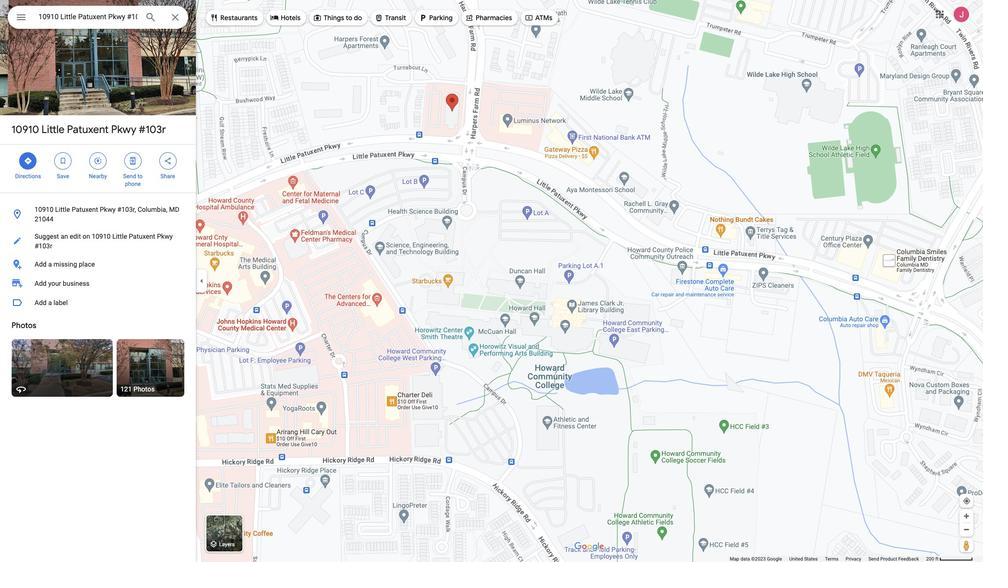 Task type: vqa. For each thing, say whether or not it's contained in the screenshot.


Task type: locate. For each thing, give the bounding box(es) containing it.
0 vertical spatial photos
[[12, 321, 36, 331]]

send inside "button"
[[869, 556, 880, 562]]

add a missing place
[[35, 260, 95, 268]]

photos
[[12, 321, 36, 331], [134, 385, 155, 393]]

none field inside 10910 little patuxent pkwy #103r, columbia, md 21044 field
[[38, 11, 137, 23]]

10910
[[12, 123, 39, 136], [35, 206, 53, 213], [92, 233, 111, 240]]

1 vertical spatial pkwy
[[100, 206, 116, 213]]

1 vertical spatial a
[[48, 299, 52, 307]]

10910 up 
[[12, 123, 39, 136]]

0 horizontal spatial to
[[138, 173, 143, 180]]

None field
[[38, 11, 137, 23]]

footer inside 'google maps' element
[[730, 556, 927, 562]]

#103r
[[139, 123, 166, 136], [35, 242, 52, 250]]

2 vertical spatial patuxent
[[129, 233, 155, 240]]

to inside send to phone
[[138, 173, 143, 180]]

200 ft
[[927, 556, 940, 562]]


[[15, 11, 27, 24]]

data
[[741, 556, 751, 562]]

add
[[35, 260, 47, 268], [35, 280, 47, 287], [35, 299, 47, 307]]

send inside send to phone
[[123, 173, 136, 180]]


[[270, 12, 279, 23]]

patuxent up on
[[72, 206, 98, 213]]

1 vertical spatial send
[[869, 556, 880, 562]]

to up 'phone'
[[138, 173, 143, 180]]

add left your at the left
[[35, 280, 47, 287]]

collapse side panel image
[[197, 276, 207, 286]]

0 vertical spatial pkwy
[[111, 123, 136, 136]]

add for add a missing place
[[35, 260, 47, 268]]

#103r,
[[117, 206, 136, 213]]

little up an
[[55, 206, 70, 213]]

3 add from the top
[[35, 299, 47, 307]]

0 vertical spatial #103r
[[139, 123, 166, 136]]

add a label button
[[0, 293, 196, 312]]

to
[[346, 13, 353, 22], [138, 173, 143, 180]]

0 vertical spatial to
[[346, 13, 353, 22]]

send for send product feedback
[[869, 556, 880, 562]]

patuxent
[[67, 123, 109, 136], [72, 206, 98, 213], [129, 233, 155, 240]]

columbia,
[[138, 206, 168, 213]]

1 vertical spatial add
[[35, 280, 47, 287]]

add for add your business
[[35, 280, 47, 287]]

1 horizontal spatial #103r
[[139, 123, 166, 136]]

send up 'phone'
[[123, 173, 136, 180]]


[[525, 12, 534, 23]]

10910 little patuxent pkwy #103r main content
[[0, 0, 224, 562]]

pkwy
[[111, 123, 136, 136], [100, 206, 116, 213], [157, 233, 173, 240]]

to left do
[[346, 13, 353, 22]]

send left product
[[869, 556, 880, 562]]

a
[[48, 260, 52, 268], [48, 299, 52, 307]]

united
[[790, 556, 804, 562]]

to inside  things to do
[[346, 13, 353, 22]]

2 vertical spatial add
[[35, 299, 47, 307]]

hotels
[[281, 13, 301, 22]]

patuxent up the 
[[67, 123, 109, 136]]

little
[[42, 123, 65, 136], [55, 206, 70, 213], [112, 233, 127, 240]]

 transit
[[375, 12, 407, 23]]

#103r up 
[[139, 123, 166, 136]]

 button
[[8, 6, 35, 31]]

200
[[927, 556, 935, 562]]

a for label
[[48, 299, 52, 307]]

2 vertical spatial 10910
[[92, 233, 111, 240]]

add left label
[[35, 299, 47, 307]]

pkwy for #103r,
[[100, 206, 116, 213]]

2 a from the top
[[48, 299, 52, 307]]

1 vertical spatial #103r
[[35, 242, 52, 250]]

a for missing
[[48, 260, 52, 268]]

little up 
[[42, 123, 65, 136]]

an
[[61, 233, 68, 240]]

pkwy up 
[[111, 123, 136, 136]]

add for add a label
[[35, 299, 47, 307]]

privacy button
[[846, 556, 862, 562]]

10910 little patuxent pkwy #103r, columbia, md 21044
[[35, 206, 180, 223]]

1 vertical spatial little
[[55, 206, 70, 213]]

0 vertical spatial send
[[123, 173, 136, 180]]

pkwy inside 10910 little patuxent pkwy #103r, columbia, md 21044
[[100, 206, 116, 213]]

add a missing place button
[[0, 255, 196, 274]]

little inside 10910 little patuxent pkwy #103r, columbia, md 21044
[[55, 206, 70, 213]]

parking
[[430, 13, 453, 22]]

1 horizontal spatial send
[[869, 556, 880, 562]]

photos right 121
[[134, 385, 155, 393]]

patuxent for #103r,
[[72, 206, 98, 213]]

little down 10910 little patuxent pkwy #103r, columbia, md 21044
[[112, 233, 127, 240]]

phone
[[125, 181, 141, 187]]

0 horizontal spatial send
[[123, 173, 136, 180]]

nearby
[[89, 173, 107, 180]]

missing
[[54, 260, 77, 268]]

1 add from the top
[[35, 260, 47, 268]]

10910 inside suggest an edit on 10910 little patuxent pkwy #103r
[[92, 233, 111, 240]]

0 vertical spatial little
[[42, 123, 65, 136]]

121
[[121, 385, 132, 393]]

restaurants
[[221, 13, 258, 22]]

zoom out image
[[964, 526, 971, 533]]

10910 up 21044
[[35, 206, 53, 213]]

0 vertical spatial 10910
[[12, 123, 39, 136]]

10910 right on
[[92, 233, 111, 240]]

2 vertical spatial pkwy
[[157, 233, 173, 240]]

pkwy left #103r,
[[100, 206, 116, 213]]

1 vertical spatial photos
[[134, 385, 155, 393]]


[[419, 12, 428, 23]]

2 add from the top
[[35, 280, 47, 287]]

footer
[[730, 556, 927, 562]]

0 horizontal spatial #103r
[[35, 242, 52, 250]]

a left label
[[48, 299, 52, 307]]

pkwy down md
[[157, 233, 173, 240]]

#103r down suggest
[[35, 242, 52, 250]]

privacy
[[846, 556, 862, 562]]

10910 inside 10910 little patuxent pkwy #103r, columbia, md 21044
[[35, 206, 53, 213]]

send
[[123, 173, 136, 180], [869, 556, 880, 562]]

0 vertical spatial a
[[48, 260, 52, 268]]

patuxent inside 10910 little patuxent pkwy #103r, columbia, md 21044
[[72, 206, 98, 213]]

ft
[[936, 556, 940, 562]]

1 horizontal spatial to
[[346, 13, 353, 22]]

1 vertical spatial to
[[138, 173, 143, 180]]

do
[[354, 13, 362, 22]]


[[164, 156, 172, 166]]

0 vertical spatial add
[[35, 260, 47, 268]]


[[375, 12, 384, 23]]

md
[[169, 206, 180, 213]]

1 a from the top
[[48, 260, 52, 268]]

product
[[881, 556, 898, 562]]

0 vertical spatial patuxent
[[67, 123, 109, 136]]

map data ©2023 google
[[730, 556, 783, 562]]

 atms
[[525, 12, 553, 23]]

1 vertical spatial 10910
[[35, 206, 53, 213]]

footer containing map data ©2023 google
[[730, 556, 927, 562]]

1 horizontal spatial photos
[[134, 385, 155, 393]]

a left the "missing"
[[48, 260, 52, 268]]

suggest an edit on 10910 little patuxent pkwy #103r
[[35, 233, 173, 250]]

1 vertical spatial patuxent
[[72, 206, 98, 213]]

add your business link
[[0, 274, 196, 293]]

photos down add a label
[[12, 321, 36, 331]]

 hotels
[[270, 12, 301, 23]]

add left the "missing"
[[35, 260, 47, 268]]

2 vertical spatial little
[[112, 233, 127, 240]]

patuxent down columbia,
[[129, 233, 155, 240]]



Task type: describe. For each thing, give the bounding box(es) containing it.
 things to do
[[313, 12, 362, 23]]

business
[[63, 280, 90, 287]]

pkwy inside suggest an edit on 10910 little patuxent pkwy #103r
[[157, 233, 173, 240]]

zoom in image
[[964, 513, 971, 520]]

 parking
[[419, 12, 453, 23]]

200 ft button
[[927, 556, 974, 562]]

google account: james peterson  
(james.peterson1902@gmail.com) image
[[955, 7, 970, 22]]


[[313, 12, 322, 23]]


[[129, 156, 137, 166]]

photos inside 121 photos button
[[134, 385, 155, 393]]

things
[[324, 13, 345, 22]]

google maps element
[[0, 0, 984, 562]]

 search field
[[8, 6, 188, 31]]

place
[[79, 260, 95, 268]]

atms
[[536, 13, 553, 22]]

10910 little patuxent pkwy #103r, columbia, md 21044 button
[[0, 201, 196, 228]]

pharmacies
[[476, 13, 513, 22]]

suggest
[[35, 233, 59, 240]]

 pharmacies
[[466, 12, 513, 23]]

united states button
[[790, 556, 819, 562]]

little inside suggest an edit on 10910 little patuxent pkwy #103r
[[112, 233, 127, 240]]

terms
[[826, 556, 839, 562]]


[[210, 12, 219, 23]]

little for 10910 little patuxent pkwy #103r
[[42, 123, 65, 136]]

add a label
[[35, 299, 68, 307]]

label
[[54, 299, 68, 307]]


[[94, 156, 102, 166]]

google
[[768, 556, 783, 562]]

patuxent inside suggest an edit on 10910 little patuxent pkwy #103r
[[129, 233, 155, 240]]

share
[[161, 173, 175, 180]]

on
[[83, 233, 90, 240]]

pkwy for #103r
[[111, 123, 136, 136]]

10910 little patuxent pkwy #103r
[[12, 123, 166, 136]]

states
[[805, 556, 819, 562]]

feedback
[[899, 556, 920, 562]]

add your business
[[35, 280, 90, 287]]

10910 Little Patuxent Pkwy #103R, Columbia, MD 21044 field
[[8, 6, 188, 29]]

 restaurants
[[210, 12, 258, 23]]

transit
[[385, 13, 407, 22]]

10910 for 10910 little patuxent pkwy #103r, columbia, md 21044
[[35, 206, 53, 213]]

terms button
[[826, 556, 839, 562]]

121 photos
[[121, 385, 155, 393]]

save
[[57, 173, 69, 180]]

send product feedback button
[[869, 556, 920, 562]]

united states
[[790, 556, 819, 562]]

21044
[[35, 215, 53, 223]]

send product feedback
[[869, 556, 920, 562]]

actions for 10910 little patuxent pkwy #103r region
[[0, 145, 196, 193]]

layers
[[219, 542, 235, 548]]

show your location image
[[963, 497, 972, 505]]

patuxent for #103r
[[67, 123, 109, 136]]

little for 10910 little patuxent pkwy #103r, columbia, md 21044
[[55, 206, 70, 213]]

#103r inside suggest an edit on 10910 little patuxent pkwy #103r
[[35, 242, 52, 250]]

edit
[[70, 233, 81, 240]]


[[24, 156, 32, 166]]

suggest an edit on 10910 little patuxent pkwy #103r button
[[0, 228, 196, 255]]

directions
[[15, 173, 41, 180]]


[[466, 12, 474, 23]]

121 photos button
[[117, 339, 184, 397]]

©2023
[[752, 556, 766, 562]]

send for send to phone
[[123, 173, 136, 180]]

your
[[48, 280, 61, 287]]

send to phone
[[123, 173, 143, 187]]

map
[[730, 556, 740, 562]]

show street view coverage image
[[960, 538, 974, 553]]

10910 for 10910 little patuxent pkwy #103r
[[12, 123, 39, 136]]

0 horizontal spatial photos
[[12, 321, 36, 331]]


[[59, 156, 67, 166]]



